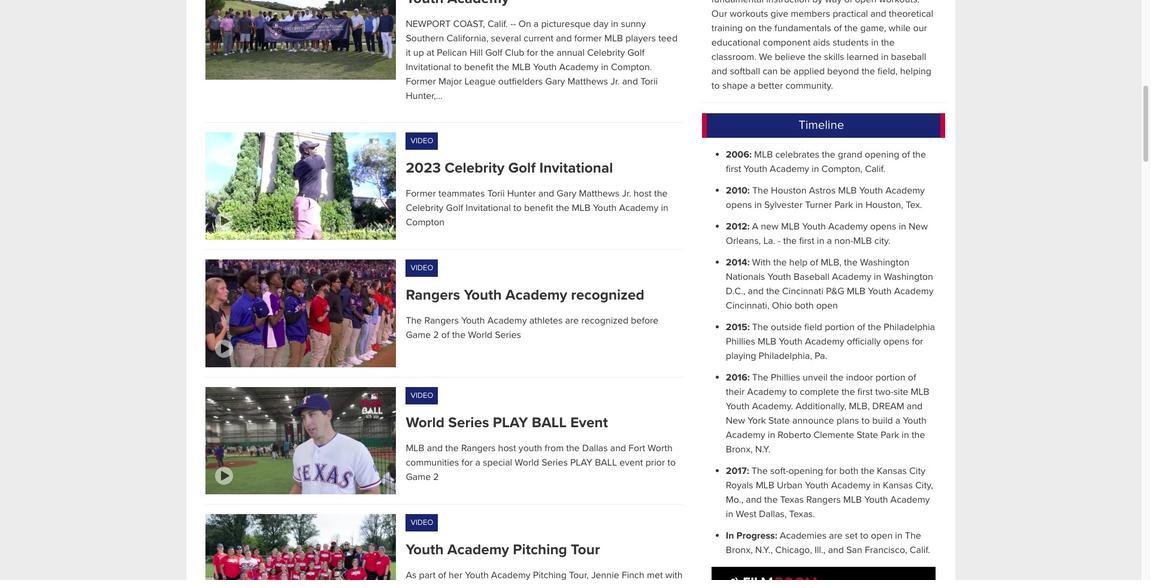 Task type: vqa. For each thing, say whether or not it's contained in the screenshot.
'mlb' within The outside field portion of the Philadelphia Phillies MLB Youth Academy officially opens for playing Philadelphia, Pa.
yes



Task type: locate. For each thing, give the bounding box(es) containing it.
0 vertical spatial state
[[769, 415, 790, 427]]

ball inside the mlb and the rangers host youth from the dallas and fort worth communities for a special world series play ball event prior to game 2
[[595, 456, 617, 468]]

opens
[[726, 199, 752, 211], [871, 220, 897, 232], [884, 336, 910, 348]]

0 vertical spatial phillies
[[726, 336, 756, 348]]

world inside the mlb and the rangers host youth from the dallas and fort worth communities for a special world series play ball event prior to game 2
[[515, 456, 539, 468]]

former inside newport coast, calif. -- on a picturesque day in sunny southern california, several current and former mlb players teed it up at pelican hill golf club for the annual celebrity golf invitational to benefit the mlb youth academy in compton. former major league outfielders gary matthews jr. and torii hunter,...
[[406, 75, 436, 87]]

0 vertical spatial torii
[[641, 75, 658, 87]]

first down 2006:
[[726, 163, 741, 175]]

pitching
[[513, 541, 567, 558]]

both down cincinnati at the right of page
[[795, 300, 814, 312]]

chicago,
[[776, 544, 812, 556]]

the houston astros mlb youth academy opens in sylvester turner park in houston, tex.
[[726, 185, 925, 211]]

and right hunter
[[539, 188, 554, 200]]

host
[[634, 188, 652, 200], [498, 442, 516, 454]]

0 vertical spatial first
[[726, 163, 741, 175]]

opening up urban
[[789, 465, 823, 477]]

the bronx, n.y., chicago, ill., and san francisco, calif.
[[726, 530, 930, 556]]

open up francisco,
[[871, 530, 893, 542]]

mlb, inside the phillies unveil the indoor portion of their academy to complete the first two-site mlb youth academy. additionally, mlb, dream and new york state announce plans to build a youth academy in roberto clemente state park in the bronx, n.y.
[[849, 400, 870, 412]]

series inside "link"
[[448, 414, 489, 431]]

a right on
[[534, 18, 539, 30]]

-
[[511, 18, 513, 30], [513, 18, 516, 30], [778, 235, 781, 247]]

philadelphia,
[[759, 350, 813, 362]]

mlb right site
[[911, 386, 930, 398]]

in
[[611, 18, 619, 30], [601, 61, 609, 73], [812, 163, 819, 175], [755, 199, 762, 211], [856, 199, 863, 211], [661, 202, 669, 214], [899, 220, 907, 232], [817, 235, 825, 247], [874, 271, 882, 283], [768, 429, 776, 441], [902, 429, 909, 441], [873, 479, 881, 491], [726, 508, 734, 520], [895, 530, 903, 542]]

state down academy. at the bottom of the page
[[769, 415, 790, 427]]

1 vertical spatial first
[[799, 235, 815, 247]]

opens up 'city.'
[[871, 220, 897, 232]]

0 horizontal spatial host
[[498, 442, 516, 454]]

event
[[620, 456, 643, 468]]

california,
[[447, 32, 489, 44]]

1 horizontal spatial new
[[909, 220, 928, 232]]

play up the youth
[[493, 414, 528, 431]]

2 horizontal spatial world
[[515, 456, 539, 468]]

to down pelican in the left top of the page
[[454, 61, 462, 73]]

state down build
[[857, 429, 879, 441]]

1 horizontal spatial benefit
[[524, 202, 554, 214]]

benefit down hunter
[[524, 202, 554, 214]]

phillies up playing
[[726, 336, 756, 348]]

bronx, inside the phillies unveil the indoor portion of their academy to complete the first two-site mlb youth academy. additionally, mlb, dream and new york state announce plans to build a youth academy in roberto clemente state park in the bronx, n.y.
[[726, 443, 753, 455]]

video for world
[[411, 390, 433, 400]]

1 bronx, from the top
[[726, 443, 753, 455]]

2014:
[[726, 256, 752, 268]]

play inside "link"
[[493, 414, 528, 431]]

both inside the soft-opening for both the kansas city royals mlb urban youth academy in kansas city, mo., and the texas rangers mlb youth academy in west dallas, texas.
[[840, 465, 859, 477]]

for down philadelphia
[[912, 336, 924, 348]]

1 horizontal spatial both
[[840, 465, 859, 477]]

both inside with the help of mlb, the washington nationals youth baseball academy in washington d.c., and the cincinnati p&g mlb youth academy cincinnati, ohio both open
[[795, 300, 814, 312]]

both down clemente
[[840, 465, 859, 477]]

world inside "the rangers youth academy athletes are recognized before game 2 of the world series"
[[468, 329, 493, 341]]

1 vertical spatial matthews
[[579, 188, 620, 200]]

2 2 from the top
[[433, 471, 439, 483]]

mlb inside former teammates torii hunter and gary matthews jr. host the celebrity golf invitational to benefit the mlb youth academy in compton
[[572, 202, 591, 214]]

the outside field portion of the philadelphia phillies mlb youth academy officially opens for playing philadelphia, pa.
[[726, 321, 935, 362]]

first inside the phillies unveil the indoor portion of their academy to complete the first two-site mlb youth academy. additionally, mlb, dream and new york state announce plans to build a youth academy in roberto clemente state park in the bronx, n.y.
[[858, 386, 873, 398]]

0 vertical spatial host
[[634, 188, 652, 200]]

benefit up league
[[464, 61, 494, 73]]

1 vertical spatial calif.
[[865, 163, 886, 175]]

clemente
[[814, 429, 855, 441]]

2 vertical spatial first
[[858, 386, 873, 398]]

opening inside the soft-opening for both the kansas city royals mlb urban youth academy in kansas city, mo., and the texas rangers mlb youth academy in west dallas, texas.
[[789, 465, 823, 477]]

academy inside "the rangers youth academy athletes are recognized before game 2 of the world series"
[[488, 315, 527, 327]]

academy inside the houston astros mlb youth academy opens in sylvester turner park in houston, tex.
[[886, 185, 925, 197]]

1 vertical spatial celebrity
[[445, 159, 505, 177]]

for left special
[[462, 456, 473, 468]]

park inside the houston astros mlb youth academy opens in sylvester turner park in houston, tex.
[[835, 199, 853, 211]]

grand
[[838, 149, 863, 161]]

1 horizontal spatial phillies
[[771, 372, 801, 383]]

2 horizontal spatial celebrity
[[587, 47, 625, 59]]

host inside the mlb and the rangers host youth from the dallas and fort worth communities for a special world series play ball event prior to game 2
[[498, 442, 516, 454]]

1 horizontal spatial are
[[829, 530, 843, 542]]

1 vertical spatial series
[[448, 414, 489, 431]]

1 vertical spatial kansas
[[883, 479, 913, 491]]

0 vertical spatial jr.
[[611, 75, 620, 87]]

1 horizontal spatial torii
[[641, 75, 658, 87]]

recognized inside rangers youth academy recognized link
[[571, 287, 645, 304]]

the inside the bronx, n.y., chicago, ill., and san francisco, calif.
[[905, 530, 921, 542]]

sunny
[[621, 18, 646, 30]]

phillies down philadelphia,
[[771, 372, 801, 383]]

city,
[[916, 479, 933, 491]]

former inside former teammates torii hunter and gary matthews jr. host the celebrity golf invitational to benefit the mlb youth academy in compton
[[406, 188, 436, 200]]

for inside the mlb and the rangers host youth from the dallas and fort worth communities for a special world series play ball event prior to game 2
[[462, 456, 473, 468]]

first
[[726, 163, 741, 175], [799, 235, 815, 247], [858, 386, 873, 398]]

hunter
[[507, 188, 536, 200]]

1 vertical spatial new
[[726, 415, 745, 427]]

invitational down at
[[406, 61, 451, 73]]

mlb inside mlb celebrates the grand opening of the first youth academy in compton, calif.
[[754, 149, 773, 161]]

the inside the soft-opening for both the kansas city royals mlb urban youth academy in kansas city, mo., and the texas rangers mlb youth academy in west dallas, texas.
[[752, 465, 768, 477]]

gary down the 2023 celebrity golf invitational link
[[557, 188, 577, 200]]

opens down philadelphia
[[884, 336, 910, 348]]

first inside a new mlb youth academy opens in new orleans, la. - the first in a non-mlb city.
[[799, 235, 815, 247]]

1 vertical spatial opening
[[789, 465, 823, 477]]

former
[[574, 32, 602, 44]]

cincinnati
[[782, 285, 824, 297]]

first down the indoor
[[858, 386, 873, 398]]

1 horizontal spatial series
[[495, 329, 521, 341]]

1 horizontal spatial state
[[857, 429, 879, 441]]

texas
[[781, 494, 804, 506]]

mlb, up baseball
[[821, 256, 842, 268]]

a inside a new mlb youth academy opens in new orleans, la. - the first in a non-mlb city.
[[827, 235, 832, 247]]

help
[[790, 256, 808, 268]]

0 vertical spatial world
[[468, 329, 493, 341]]

1 horizontal spatial calif.
[[865, 163, 886, 175]]

the for royals
[[752, 465, 768, 477]]

golf up hunter
[[508, 159, 536, 177]]

1 2 from the top
[[433, 329, 439, 341]]

open down 'p&g' at right
[[817, 300, 838, 312]]

0 horizontal spatial portion
[[825, 321, 855, 333]]

2023 celebrity golf invitational link
[[406, 159, 683, 177]]

are right athletes
[[565, 315, 579, 327]]

to inside the mlb and the rangers host youth from the dallas and fort worth communities for a special world series play ball event prior to game 2
[[668, 456, 676, 468]]

and up west
[[746, 494, 762, 506]]

unveil
[[803, 372, 828, 383]]

1 vertical spatial both
[[840, 465, 859, 477]]

2 vertical spatial world
[[515, 456, 539, 468]]

newport
[[406, 18, 451, 30]]

newport coast, calif. -- on a picturesque day in sunny southern california, several current and former mlb players teed it up at pelican hill golf club for the annual celebrity golf invitational to benefit the mlb youth academy in compton. former major league outfielders gary matthews jr. and torii hunter,...
[[406, 18, 678, 102]]

play down dallas
[[570, 456, 593, 468]]

1 horizontal spatial celebrity
[[445, 159, 505, 177]]

to inside former teammates torii hunter and gary matthews jr. host the celebrity golf invitational to benefit the mlb youth academy in compton
[[514, 202, 522, 214]]

with the help of mlb, the washington nationals youth baseball academy in washington d.c., and the cincinnati p&g mlb youth academy cincinnati, ohio both open
[[726, 256, 934, 312]]

2 inside "the rangers youth academy athletes are recognized before game 2 of the world series"
[[433, 329, 439, 341]]

opens down 2010:
[[726, 199, 752, 211]]

0 horizontal spatial new
[[726, 415, 745, 427]]

athletes
[[530, 315, 563, 327]]

and inside with the help of mlb, the washington nationals youth baseball academy in washington d.c., and the cincinnati p&g mlb youth academy cincinnati, ohio both open
[[748, 285, 764, 297]]

kansas down city
[[883, 479, 913, 491]]

celebrity up "compton"
[[406, 202, 444, 214]]

nationals
[[726, 271, 765, 283]]

1 vertical spatial former
[[406, 188, 436, 200]]

the for mlb
[[752, 321, 769, 333]]

0 vertical spatial bronx,
[[726, 443, 753, 455]]

tex.
[[906, 199, 922, 211]]

0 vertical spatial play
[[493, 414, 528, 431]]

invitational down teammates
[[466, 202, 511, 214]]

1 vertical spatial jr.
[[622, 188, 631, 200]]

opening right grand
[[865, 149, 900, 161]]

2 vertical spatial calif.
[[910, 544, 930, 556]]

mlb inside the houston astros mlb youth academy opens in sylvester turner park in houston, tex.
[[838, 185, 857, 197]]

0 vertical spatial ball
[[532, 414, 567, 431]]

1 vertical spatial phillies
[[771, 372, 801, 383]]

of inside "the rangers youth academy athletes are recognized before game 2 of the world series"
[[442, 329, 450, 341]]

2 vertical spatial series
[[542, 456, 568, 468]]

world
[[468, 329, 493, 341], [406, 414, 445, 431], [515, 456, 539, 468]]

league
[[465, 75, 496, 87]]

series down from
[[542, 456, 568, 468]]

mlb up communities
[[406, 442, 425, 454]]

former down "2023"
[[406, 188, 436, 200]]

0 vertical spatial recognized
[[571, 287, 645, 304]]

are left set
[[829, 530, 843, 542]]

1 vertical spatial recognized
[[581, 315, 629, 327]]

1 horizontal spatial host
[[634, 188, 652, 200]]

a right build
[[896, 415, 901, 427]]

a
[[534, 18, 539, 30], [827, 235, 832, 247], [896, 415, 901, 427], [475, 456, 481, 468]]

gary
[[545, 75, 565, 87], [557, 188, 577, 200]]

2 horizontal spatial invitational
[[540, 159, 613, 177]]

mlb down the 2023 celebrity golf invitational link
[[572, 202, 591, 214]]

invitational up former teammates torii hunter and gary matthews jr. host the celebrity golf invitational to benefit the mlb youth academy in compton
[[540, 159, 613, 177]]

are
[[565, 315, 579, 327], [829, 530, 843, 542]]

0 vertical spatial opening
[[865, 149, 900, 161]]

video
[[411, 136, 433, 145], [411, 263, 433, 273], [411, 390, 433, 400], [411, 518, 433, 527]]

the for game
[[406, 315, 422, 327]]

first up help
[[799, 235, 815, 247]]

0 vertical spatial mlb,
[[821, 256, 842, 268]]

1 game from the top
[[406, 329, 431, 341]]

city
[[910, 465, 926, 477]]

and left fort
[[610, 442, 626, 454]]

and down site
[[907, 400, 923, 412]]

calif. right francisco,
[[910, 544, 930, 556]]

academy inside former teammates torii hunter and gary matthews jr. host the celebrity golf invitational to benefit the mlb youth academy in compton
[[619, 202, 659, 214]]

0 horizontal spatial celebrity
[[406, 202, 444, 214]]

park down build
[[881, 429, 900, 441]]

new inside a new mlb youth academy opens in new orleans, la. - the first in a non-mlb city.
[[909, 220, 928, 232]]

portion up two- on the right bottom of the page
[[876, 372, 906, 383]]

indoor
[[846, 372, 873, 383]]

compton,
[[822, 163, 863, 175]]

in inside former teammates torii hunter and gary matthews jr. host the celebrity golf invitational to benefit the mlb youth academy in compton
[[661, 202, 669, 214]]

celebrity
[[587, 47, 625, 59], [445, 159, 505, 177], [406, 202, 444, 214]]

1 vertical spatial invitational
[[540, 159, 613, 177]]

portion right field in the bottom of the page
[[825, 321, 855, 333]]

celebrity up teammates
[[445, 159, 505, 177]]

1 vertical spatial world
[[406, 414, 445, 431]]

bronx, down in
[[726, 544, 753, 556]]

1 horizontal spatial jr.
[[622, 188, 631, 200]]

world inside "link"
[[406, 414, 445, 431]]

in inside with the help of mlb, the washington nationals youth baseball academy in washington d.c., and the cincinnati p&g mlb youth academy cincinnati, ohio both open
[[874, 271, 882, 283]]

and up cincinnati,
[[748, 285, 764, 297]]

2 bronx, from the top
[[726, 544, 753, 556]]

4 video from the top
[[411, 518, 433, 527]]

2 vertical spatial celebrity
[[406, 202, 444, 214]]

mlb left celebrates
[[754, 149, 773, 161]]

officially
[[847, 336, 881, 348]]

0 horizontal spatial first
[[726, 163, 741, 175]]

2 former from the top
[[406, 188, 436, 200]]

1 vertical spatial benefit
[[524, 202, 554, 214]]

0 horizontal spatial are
[[565, 315, 579, 327]]

for inside the soft-opening for both the kansas city royals mlb urban youth academy in kansas city, mo., and the texas rangers mlb youth academy in west dallas, texas.
[[826, 465, 837, 477]]

0 horizontal spatial park
[[835, 199, 853, 211]]

new left "york"
[[726, 415, 745, 427]]

youth
[[519, 442, 542, 454]]

picturesque
[[541, 18, 591, 30]]

playing
[[726, 350, 756, 362]]

mlb up philadelphia,
[[758, 336, 777, 348]]

1 vertical spatial gary
[[557, 188, 577, 200]]

for
[[527, 47, 538, 59], [912, 336, 924, 348], [462, 456, 473, 468], [826, 465, 837, 477]]

0 vertical spatial new
[[909, 220, 928, 232]]

mlb down compton,
[[838, 185, 857, 197]]

complete
[[800, 386, 839, 398]]

0 horizontal spatial both
[[795, 300, 814, 312]]

golf down teammates
[[446, 202, 463, 214]]

several
[[491, 32, 521, 44]]

coast,
[[453, 18, 485, 30]]

both
[[795, 300, 814, 312], [840, 465, 859, 477]]

invitational inside former teammates torii hunter and gary matthews jr. host the celebrity golf invitational to benefit the mlb youth academy in compton
[[466, 202, 511, 214]]

mlb up outfielders
[[512, 61, 531, 73]]

0 vertical spatial washington
[[860, 256, 910, 268]]

mlb down day
[[605, 32, 623, 44]]

calif. up several
[[488, 18, 508, 30]]

1 horizontal spatial opening
[[865, 149, 900, 161]]

video for 2023
[[411, 136, 433, 145]]

kansas left city
[[877, 465, 907, 477]]

bronx, up 2017:
[[726, 443, 753, 455]]

before
[[631, 315, 659, 327]]

1 horizontal spatial mlb,
[[849, 400, 870, 412]]

to up academy. at the bottom of the page
[[789, 386, 798, 398]]

the inside the phillies unveil the indoor portion of their academy to complete the first two-site mlb youth academy. additionally, mlb, dream and new york state announce plans to build a youth academy in roberto clemente state park in the bronx, n.y.
[[753, 372, 769, 383]]

0 vertical spatial benefit
[[464, 61, 494, 73]]

celebrity down former
[[587, 47, 625, 59]]

0 horizontal spatial opening
[[789, 465, 823, 477]]

calif. right compton,
[[865, 163, 886, 175]]

1 vertical spatial ball
[[595, 456, 617, 468]]

to down hunter
[[514, 202, 522, 214]]

0 vertical spatial invitational
[[406, 61, 451, 73]]

rangers inside the soft-opening for both the kansas city royals mlb urban youth academy in kansas city, mo., and the texas rangers mlb youth academy in west dallas, texas.
[[807, 494, 841, 506]]

ball
[[532, 414, 567, 431], [595, 456, 617, 468]]

2 horizontal spatial calif.
[[910, 544, 930, 556]]

1 vertical spatial opens
[[871, 220, 897, 232]]

gary down annual
[[545, 75, 565, 87]]

mlb right 'p&g' at right
[[847, 285, 866, 297]]

0 horizontal spatial jr.
[[611, 75, 620, 87]]

day
[[593, 18, 609, 30]]

2 vertical spatial invitational
[[466, 202, 511, 214]]

0 vertical spatial series
[[495, 329, 521, 341]]

torii left hunter
[[488, 188, 505, 200]]

academies
[[780, 530, 827, 542]]

benefit
[[464, 61, 494, 73], [524, 202, 554, 214]]

0 vertical spatial portion
[[825, 321, 855, 333]]

mlb and the rangers host youth from the dallas and fort worth communities for a special world series play ball event prior to game 2
[[406, 442, 676, 483]]

mo.,
[[726, 494, 744, 506]]

2 vertical spatial opens
[[884, 336, 910, 348]]

rangers inside the mlb and the rangers host youth from the dallas and fort worth communities for a special world series play ball event prior to game 2
[[461, 442, 496, 454]]

opens inside the houston astros mlb youth academy opens in sylvester turner park in houston, tex.
[[726, 199, 752, 211]]

tour
[[571, 541, 600, 558]]

recognized left before
[[581, 315, 629, 327]]

and right 'ill.,'
[[828, 544, 844, 556]]

first for new
[[799, 235, 815, 247]]

invitational
[[406, 61, 451, 73], [540, 159, 613, 177], [466, 202, 511, 214]]

2 game from the top
[[406, 471, 431, 483]]

of inside the "the outside field portion of the philadelphia phillies mlb youth academy officially opens for playing philadelphia, pa."
[[857, 321, 866, 333]]

recognized up before
[[571, 287, 645, 304]]

0 horizontal spatial ball
[[532, 414, 567, 431]]

their
[[726, 386, 745, 398]]

new inside the phillies unveil the indoor portion of their academy to complete the first two-site mlb youth academy. additionally, mlb, dream and new york state announce plans to build a youth academy in roberto clemente state park in the bronx, n.y.
[[726, 415, 745, 427]]

0 vertical spatial open
[[817, 300, 838, 312]]

0 horizontal spatial world
[[406, 414, 445, 431]]

1 former from the top
[[406, 75, 436, 87]]

ball down dallas
[[595, 456, 617, 468]]

a inside newport coast, calif. -- on a picturesque day in sunny southern california, several current and former mlb players teed it up at pelican hill golf club for the annual celebrity golf invitational to benefit the mlb youth academy in compton. former major league outfielders gary matthews jr. and torii hunter,...
[[534, 18, 539, 30]]

open inside with the help of mlb, the washington nationals youth baseball academy in washington d.c., and the cincinnati p&g mlb youth academy cincinnati, ohio both open
[[817, 300, 838, 312]]

0 vertical spatial both
[[795, 300, 814, 312]]

academy
[[559, 61, 599, 73], [770, 163, 810, 175], [886, 185, 925, 197], [619, 202, 659, 214], [829, 220, 868, 232], [832, 271, 872, 283], [894, 285, 934, 297], [506, 287, 567, 304], [488, 315, 527, 327], [805, 336, 845, 348], [747, 386, 787, 398], [726, 429, 766, 441], [831, 479, 871, 491], [891, 494, 930, 506], [448, 541, 509, 558]]

a left special
[[475, 456, 481, 468]]

series
[[495, 329, 521, 341], [448, 414, 489, 431], [542, 456, 568, 468]]

and down the compton.
[[622, 75, 638, 87]]

1 vertical spatial 2
[[433, 471, 439, 483]]

youth inside "the rangers youth academy athletes are recognized before game 2 of the world series"
[[462, 315, 485, 327]]

ball up from
[[532, 414, 567, 431]]

0 vertical spatial gary
[[545, 75, 565, 87]]

1 vertical spatial host
[[498, 442, 516, 454]]

0 horizontal spatial mlb,
[[821, 256, 842, 268]]

series up special
[[448, 414, 489, 431]]

sylvester
[[765, 199, 803, 211]]

for down clemente
[[826, 465, 837, 477]]

mlb, up the plans
[[849, 400, 870, 412]]

0 horizontal spatial phillies
[[726, 336, 756, 348]]

the phillies unveil the indoor portion of their academy to complete the first two-site mlb youth academy. additionally, mlb, dream and new york state announce plans to build a youth academy in roberto clemente state park in the bronx, n.y.
[[726, 372, 930, 455]]

2023 celebrity golf invitational
[[406, 159, 613, 177]]

a left non-
[[827, 235, 832, 247]]

2 video from the top
[[411, 263, 433, 273]]

1 horizontal spatial park
[[881, 429, 900, 441]]

1 vertical spatial washington
[[884, 271, 933, 283]]

1 video from the top
[[411, 136, 433, 145]]

york
[[748, 415, 766, 427]]

0 vertical spatial are
[[565, 315, 579, 327]]

former up hunter,...
[[406, 75, 436, 87]]

1 vertical spatial mlb,
[[849, 400, 870, 412]]

0 vertical spatial 2
[[433, 329, 439, 341]]

of inside with the help of mlb, the washington nationals youth baseball academy in washington d.c., and the cincinnati p&g mlb youth academy cincinnati, ohio both open
[[810, 256, 819, 268]]

mlb right new
[[781, 220, 800, 232]]

benefit inside former teammates torii hunter and gary matthews jr. host the celebrity golf invitational to benefit the mlb youth academy in compton
[[524, 202, 554, 214]]

0 vertical spatial calif.
[[488, 18, 508, 30]]

video for youth
[[411, 518, 433, 527]]

celebrates
[[776, 149, 820, 161]]

0 horizontal spatial play
[[493, 414, 528, 431]]

youth
[[533, 61, 557, 73], [744, 163, 768, 175], [860, 185, 883, 197], [593, 202, 617, 214], [802, 220, 826, 232], [768, 271, 792, 283], [868, 285, 892, 297], [464, 287, 502, 304], [462, 315, 485, 327], [779, 336, 803, 348], [726, 400, 750, 412], [903, 415, 927, 427], [805, 479, 829, 491], [865, 494, 888, 506], [406, 541, 444, 558]]

host inside former teammates torii hunter and gary matthews jr. host the celebrity golf invitational to benefit the mlb youth academy in compton
[[634, 188, 652, 200]]

0 vertical spatial matthews
[[568, 75, 608, 87]]

two-
[[876, 386, 894, 398]]

academy inside rangers youth academy recognized link
[[506, 287, 567, 304]]

torii
[[641, 75, 658, 87], [488, 188, 505, 200]]

1 horizontal spatial ball
[[595, 456, 617, 468]]

of
[[902, 149, 910, 161], [810, 256, 819, 268], [857, 321, 866, 333], [442, 329, 450, 341], [908, 372, 916, 383]]

to right the prior at the bottom
[[668, 456, 676, 468]]

a inside the phillies unveil the indoor portion of their academy to complete the first two-site mlb youth academy. additionally, mlb, dream and new york state announce plans to build a youth academy in roberto clemente state park in the bronx, n.y.
[[896, 415, 901, 427]]

0 horizontal spatial torii
[[488, 188, 505, 200]]

3 video from the top
[[411, 390, 433, 400]]

park right turner
[[835, 199, 853, 211]]

1 horizontal spatial invitational
[[466, 202, 511, 214]]

2 horizontal spatial first
[[858, 386, 873, 398]]

new down tex.
[[909, 220, 928, 232]]

former
[[406, 75, 436, 87], [406, 188, 436, 200]]

the inside a new mlb youth academy opens in new orleans, la. - the first in a non-mlb city.
[[783, 235, 797, 247]]

torii down the compton.
[[641, 75, 658, 87]]

series down 'rangers youth academy recognized'
[[495, 329, 521, 341]]

for down the current
[[527, 47, 538, 59]]

calif. inside the bronx, n.y., chicago, ill., and san francisco, calif.
[[910, 544, 930, 556]]

youth academy pitching tour
[[406, 541, 600, 558]]

the inside the "the outside field portion of the philadelphia phillies mlb youth academy officially opens for playing philadelphia, pa."
[[752, 321, 769, 333]]

first for phillies
[[858, 386, 873, 398]]

1 horizontal spatial first
[[799, 235, 815, 247]]

the
[[753, 185, 769, 197], [406, 315, 422, 327], [752, 321, 769, 333], [753, 372, 769, 383], [752, 465, 768, 477], [905, 530, 921, 542]]

1 horizontal spatial world
[[468, 329, 493, 341]]



Task type: describe. For each thing, give the bounding box(es) containing it.
- inside a new mlb youth academy opens in new orleans, la. - the first in a non-mlb city.
[[778, 235, 781, 247]]

annual
[[557, 47, 585, 59]]

series inside "the rangers youth academy athletes are recognized before game 2 of the world series"
[[495, 329, 521, 341]]

site
[[894, 386, 909, 398]]

the inside "the rangers youth academy athletes are recognized before game 2 of the world series"
[[452, 329, 466, 341]]

compton
[[406, 216, 445, 228]]

2023
[[406, 159, 441, 177]]

benefit inside newport coast, calif. -- on a picturesque day in sunny southern california, several current and former mlb players teed it up at pelican hill golf club for the annual celebrity golf invitational to benefit the mlb youth academy in compton. former major league outfielders gary matthews jr. and torii hunter,...
[[464, 61, 494, 73]]

club
[[505, 47, 525, 59]]

hunter,...
[[406, 90, 443, 102]]

on
[[519, 18, 531, 30]]

in inside mlb celebrates the grand opening of the first youth academy in compton, calif.
[[812, 163, 819, 175]]

special
[[483, 456, 512, 468]]

youth inside the houston astros mlb youth academy opens in sylvester turner park in houston, tex.
[[860, 185, 883, 197]]

play inside the mlb and the rangers host youth from the dallas and fort worth communities for a special world series play ball event prior to game 2
[[570, 456, 593, 468]]

n.y.
[[755, 443, 771, 455]]

torii inside newport coast, calif. -- on a picturesque day in sunny southern california, several current and former mlb players teed it up at pelican hill golf club for the annual celebrity golf invitational to benefit the mlb youth academy in compton. former major league outfielders gary matthews jr. and torii hunter,...
[[641, 75, 658, 87]]

portion inside the "the outside field portion of the philadelphia phillies mlb youth academy officially opens for playing philadelphia, pa."
[[825, 321, 855, 333]]

youth inside a new mlb youth academy opens in new orleans, la. - the first in a non-mlb city.
[[802, 220, 826, 232]]

youth inside former teammates torii hunter and gary matthews jr. host the celebrity golf invitational to benefit the mlb youth academy in compton
[[593, 202, 617, 214]]

worth
[[648, 442, 673, 454]]

mlb left 'city.'
[[854, 235, 872, 247]]

2012:
[[726, 220, 752, 232]]

and inside the phillies unveil the indoor portion of their academy to complete the first two-site mlb youth academy. additionally, mlb, dream and new york state announce plans to build a youth academy in roberto clemente state park in the bronx, n.y.
[[907, 400, 923, 412]]

2016:
[[726, 372, 750, 383]]

mlb inside the mlb and the rangers host youth from the dallas and fort worth communities for a special world series play ball event prior to game 2
[[406, 442, 425, 454]]

youth inside the "the outside field portion of the philadelphia phillies mlb youth academy officially opens for playing philadelphia, pa."
[[779, 336, 803, 348]]

2017:
[[726, 465, 752, 477]]

matthews inside newport coast, calif. -- on a picturesque day in sunny southern california, several current and former mlb players teed it up at pelican hill golf club for the annual celebrity golf invitational to benefit the mlb youth academy in compton. former major league outfielders gary matthews jr. and torii hunter,...
[[568, 75, 608, 87]]

for inside newport coast, calif. -- on a picturesque day in sunny southern california, several current and former mlb players teed it up at pelican hill golf club for the annual celebrity golf invitational to benefit the mlb youth academy in compton. former major league outfielders gary matthews jr. and torii hunter,...
[[527, 47, 538, 59]]

world series play ball event link
[[406, 414, 683, 431]]

2006:
[[726, 149, 754, 161]]

the for calif.
[[905, 530, 921, 542]]

first inside mlb celebrates the grand opening of the first youth academy in compton, calif.
[[726, 163, 741, 175]]

1 vertical spatial are
[[829, 530, 843, 542]]

jr. inside newport coast, calif. -- on a picturesque day in sunny southern california, several current and former mlb players teed it up at pelican hill golf club for the annual celebrity golf invitational to benefit the mlb youth academy in compton. former major league outfielders gary matthews jr. and torii hunter,...
[[611, 75, 620, 87]]

the soft-opening for both the kansas city royals mlb urban youth academy in kansas city, mo., and the texas rangers mlb youth academy in west dallas, texas.
[[726, 465, 933, 520]]

recognized inside "the rangers youth academy athletes are recognized before game 2 of the world series"
[[581, 315, 629, 327]]

ball inside "link"
[[532, 414, 567, 431]]

up
[[413, 47, 424, 59]]

academy inside a new mlb youth academy opens in new orleans, la. - the first in a non-mlb city.
[[829, 220, 868, 232]]

for inside the "the outside field portion of the philadelphia phillies mlb youth academy officially opens for playing philadelphia, pa."
[[912, 336, 924, 348]]

san
[[847, 544, 863, 556]]

in progress: academies are set to open in
[[726, 530, 903, 542]]

compton.
[[611, 61, 652, 73]]

and down picturesque
[[556, 32, 572, 44]]

astros
[[809, 185, 836, 197]]

and inside former teammates torii hunter and gary matthews jr. host the celebrity golf invitational to benefit the mlb youth academy in compton
[[539, 188, 554, 200]]

golf right hill
[[485, 47, 503, 59]]

and inside the bronx, n.y., chicago, ill., and san francisco, calif.
[[828, 544, 844, 556]]

jr. inside former teammates torii hunter and gary matthews jr. host the celebrity golf invitational to benefit the mlb youth academy in compton
[[622, 188, 631, 200]]

game inside "the rangers youth academy athletes are recognized before game 2 of the world series"
[[406, 329, 431, 341]]

to right set
[[861, 530, 869, 542]]

city.
[[875, 235, 891, 247]]

announce
[[793, 415, 834, 427]]

of inside the phillies unveil the indoor portion of their academy to complete the first two-site mlb youth academy. additionally, mlb, dream and new york state announce plans to build a youth academy in roberto clemente state park in the bronx, n.y.
[[908, 372, 916, 383]]

phillies inside the phillies unveil the indoor portion of their academy to complete the first two-site mlb youth academy. additionally, mlb, dream and new york state announce plans to build a youth academy in roberto clemente state park in the bronx, n.y.
[[771, 372, 801, 383]]

youth inside newport coast, calif. -- on a picturesque day in sunny southern california, several current and former mlb players teed it up at pelican hill golf club for the annual celebrity golf invitational to benefit the mlb youth academy in compton. former major league outfielders gary matthews jr. and torii hunter,...
[[533, 61, 557, 73]]

pelican
[[437, 47, 467, 59]]

calif. inside mlb celebrates the grand opening of the first youth academy in compton, calif.
[[865, 163, 886, 175]]

the for sylvester
[[753, 185, 769, 197]]

outfielders
[[498, 75, 543, 87]]

a new mlb youth academy opens in new orleans, la. - the first in a non-mlb city.
[[726, 220, 928, 247]]

youth academy pitching tour link
[[406, 541, 683, 559]]

matthews inside former teammates torii hunter and gary matthews jr. host the celebrity golf invitational to benefit the mlb youth academy in compton
[[579, 188, 620, 200]]

communities
[[406, 456, 459, 468]]

golf inside former teammates torii hunter and gary matthews jr. host the celebrity golf invitational to benefit the mlb youth academy in compton
[[446, 202, 463, 214]]

a
[[752, 220, 759, 232]]

a inside the mlb and the rangers host youth from the dallas and fort worth communities for a special world series play ball event prior to game 2
[[475, 456, 481, 468]]

mlb inside the "the outside field portion of the philadelphia phillies mlb youth academy officially opens for playing philadelphia, pa."
[[758, 336, 777, 348]]

west
[[736, 508, 757, 520]]

pa.
[[815, 350, 828, 362]]

orleans,
[[726, 235, 761, 247]]

1 horizontal spatial open
[[871, 530, 893, 542]]

academy inside the "the outside field portion of the philadelphia phillies mlb youth academy officially opens for playing philadelphia, pa."
[[805, 336, 845, 348]]

portion inside the phillies unveil the indoor portion of their academy to complete the first two-site mlb youth academy. additionally, mlb, dream and new york state announce plans to build a youth academy in roberto clemente state park in the bronx, n.y.
[[876, 372, 906, 383]]

non-
[[835, 235, 854, 247]]

roberto
[[778, 429, 811, 441]]

gary inside newport coast, calif. -- on a picturesque day in sunny southern california, several current and former mlb players teed it up at pelican hill golf club for the annual celebrity golf invitational to benefit the mlb youth academy in compton. former major league outfielders gary matthews jr. and torii hunter,...
[[545, 75, 565, 87]]

opens inside a new mlb youth academy opens in new orleans, la. - the first in a non-mlb city.
[[871, 220, 897, 232]]

outside
[[771, 321, 802, 333]]

p&g
[[826, 285, 845, 297]]

royals
[[726, 479, 754, 491]]

mlb up set
[[844, 494, 862, 506]]

southern
[[406, 32, 444, 44]]

video for rangers
[[411, 263, 433, 273]]

progress:
[[737, 530, 778, 542]]

celebrity inside former teammates torii hunter and gary matthews jr. host the celebrity golf invitational to benefit the mlb youth academy in compton
[[406, 202, 444, 214]]

2 inside the mlb and the rangers host youth from the dallas and fort worth communities for a special world series play ball event prior to game 2
[[433, 471, 439, 483]]

gary inside former teammates torii hunter and gary matthews jr. host the celebrity golf invitational to benefit the mlb youth academy in compton
[[557, 188, 577, 200]]

timeline
[[799, 118, 844, 133]]

houston,
[[866, 199, 904, 211]]

from
[[545, 442, 564, 454]]

rangers inside rangers youth academy recognized link
[[406, 287, 460, 304]]

youth inside mlb celebrates the grand opening of the first youth academy in compton, calif.
[[744, 163, 768, 175]]

soft-
[[770, 465, 789, 477]]

mlb celebrates the grand opening of the first youth academy in compton, calif.
[[726, 149, 926, 175]]

of inside mlb celebrates the grand opening of the first youth academy in compton, calif.
[[902, 149, 910, 161]]

are inside "the rangers youth academy athletes are recognized before game 2 of the world series"
[[565, 315, 579, 327]]

the for academy
[[753, 372, 769, 383]]

at
[[427, 47, 434, 59]]

and up communities
[[427, 442, 443, 454]]

cincinnati,
[[726, 300, 770, 312]]

to left build
[[862, 415, 870, 427]]

teed
[[659, 32, 678, 44]]

mlb inside the phillies unveil the indoor portion of their academy to complete the first two-site mlb youth academy. additionally, mlb, dream and new york state announce plans to build a youth academy in roberto clemente state park in the bronx, n.y.
[[911, 386, 930, 398]]

event
[[571, 414, 608, 431]]

0 vertical spatial kansas
[[877, 465, 907, 477]]

1 vertical spatial state
[[857, 429, 879, 441]]

turner
[[805, 199, 832, 211]]

d.c.,
[[726, 285, 746, 297]]

bronx, inside the bronx, n.y., chicago, ill., and san francisco, calif.
[[726, 544, 753, 556]]

build
[[873, 415, 893, 427]]

2015:
[[726, 321, 752, 333]]

prior
[[646, 456, 665, 468]]

series inside the mlb and the rangers host youth from the dallas and fort worth communities for a special world series play ball event prior to game 2
[[542, 456, 568, 468]]

mlb inside with the help of mlb, the washington nationals youth baseball academy in washington d.c., and the cincinnati p&g mlb youth academy cincinnati, ohio both open
[[847, 285, 866, 297]]

ill.,
[[815, 544, 826, 556]]

opens inside the "the outside field portion of the philadelphia phillies mlb youth academy officially opens for playing philadelphia, pa."
[[884, 336, 910, 348]]

golf up the compton.
[[628, 47, 645, 59]]

houston
[[771, 185, 807, 197]]

teammates
[[439, 188, 485, 200]]

in
[[726, 530, 734, 542]]

mlb down soft-
[[756, 479, 775, 491]]

n.y.,
[[755, 544, 773, 556]]

and inside the soft-opening for both the kansas city royals mlb urban youth academy in kansas city, mo., and the texas rangers mlb youth academy in west dallas, texas.
[[746, 494, 762, 506]]

torii inside former teammates torii hunter and gary matthews jr. host the celebrity golf invitational to benefit the mlb youth academy in compton
[[488, 188, 505, 200]]

phillies inside the "the outside field portion of the philadelphia phillies mlb youth academy officially opens for playing philadelphia, pa."
[[726, 336, 756, 348]]

opening inside mlb celebrates the grand opening of the first youth academy in compton, calif.
[[865, 149, 900, 161]]

rangers youth academy recognized link
[[406, 287, 683, 304]]

players
[[626, 32, 656, 44]]

ohio
[[772, 300, 792, 312]]

academy inside mlb celebrates the grand opening of the first youth academy in compton, calif.
[[770, 163, 810, 175]]

0 horizontal spatial state
[[769, 415, 790, 427]]

celebrity inside newport coast, calif. -- on a picturesque day in sunny southern california, several current and former mlb players teed it up at pelican hill golf club for the annual celebrity golf invitational to benefit the mlb youth academy in compton. former major league outfielders gary matthews jr. and torii hunter,...
[[587, 47, 625, 59]]

urban
[[777, 479, 803, 491]]

the inside the "the outside field portion of the philadelphia phillies mlb youth academy officially opens for playing philadelphia, pa."
[[868, 321, 882, 333]]

rangers youth academy recognized
[[406, 287, 645, 304]]

rangers inside "the rangers youth academy athletes are recognized before game 2 of the world series"
[[425, 315, 459, 327]]

academy inside newport coast, calif. -- on a picturesque day in sunny southern california, several current and former mlb players teed it up at pelican hill golf club for the annual celebrity golf invitational to benefit the mlb youth academy in compton. former major league outfielders gary matthews jr. and torii hunter,...
[[559, 61, 599, 73]]

texas.
[[790, 508, 815, 520]]

francisco,
[[865, 544, 908, 556]]

world series play ball event
[[406, 414, 608, 431]]

2010:
[[726, 185, 753, 197]]

academy inside youth academy pitching tour link
[[448, 541, 509, 558]]

game inside the mlb and the rangers host youth from the dallas and fort worth communities for a special world series play ball event prior to game 2
[[406, 471, 431, 483]]

current
[[524, 32, 554, 44]]

calif. inside newport coast, calif. -- on a picturesque day in sunny southern california, several current and former mlb players teed it up at pelican hill golf club for the annual celebrity golf invitational to benefit the mlb youth academy in compton. former major league outfielders gary matthews jr. and torii hunter,...
[[488, 18, 508, 30]]

dallas
[[582, 442, 608, 454]]

academy.
[[752, 400, 793, 412]]

the rangers youth academy athletes are recognized before game 2 of the world series
[[406, 315, 659, 341]]



